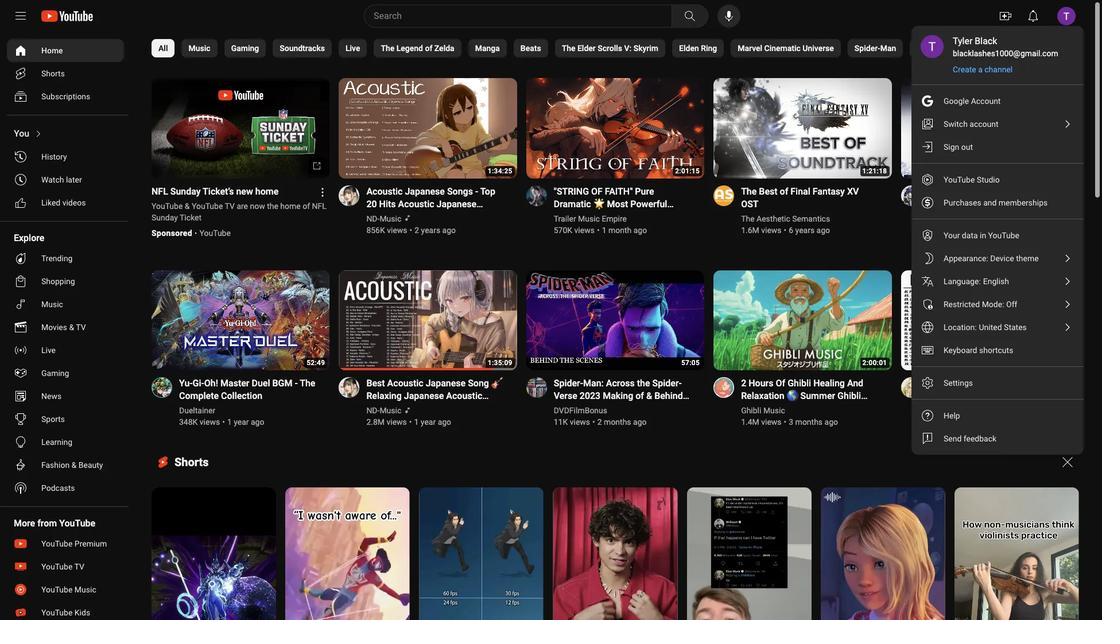 Task type: locate. For each thing, give the bounding box(es) containing it.
of right now
[[303, 201, 310, 211]]

soundtracks
[[280, 44, 325, 53]]

57 minutes, 5 seconds element
[[682, 359, 700, 367]]

& inside 'youtube & youtube tv are now the home of nfl sunday ticket'
[[185, 201, 190, 211]]

1 up the 2m
[[929, 406, 934, 415]]

thatoneofftopicperson image
[[901, 185, 922, 206]]

1.6m views
[[742, 225, 782, 235]]

0 horizontal spatial bgm
[[273, 378, 293, 389]]

ago right days
[[997, 225, 1011, 235]]

the up 1.6m
[[742, 214, 755, 223]]

ago down summer
[[825, 418, 839, 427]]

the for the aesthetic semantics
[[742, 214, 755, 223]]

1 year ago down best acoustic japanese song 🎸 relaxing japanese acoustic music
[[414, 418, 452, 427]]

1 years from the left
[[421, 225, 441, 235]]

2.8m
[[367, 418, 385, 427]]

studio down 🌎
[[778, 403, 804, 414]]

0 horizontal spatial 2
[[415, 225, 419, 235]]

acoustic japanese songs - top 20 hits acoustic japanese songs link
[[367, 185, 504, 222]]

sports link
[[7, 408, 124, 431], [7, 408, 124, 431]]

the right now
[[267, 201, 279, 211]]

sleeping
[[929, 403, 965, 414]]

0 horizontal spatial home
[[255, 186, 279, 197]]

best up relaxing
[[367, 378, 385, 389]]

sunday inside the nfl sunday ticket's new home link
[[170, 186, 201, 197]]

2 ost from the left
[[929, 198, 946, 209]]

1 horizontal spatial nfl
[[312, 201, 327, 211]]

1 vertical spatial nd-music link
[[367, 405, 402, 417]]

0 vertical spatial nd-music link
[[367, 213, 402, 224]]

faith"
[[605, 186, 633, 197]]

tv right movies
[[76, 323, 86, 332]]

home right now
[[280, 201, 301, 211]]

3
[[972, 225, 977, 235], [789, 418, 794, 427]]

2 horizontal spatial spider-
[[855, 44, 881, 53]]

switch account
[[944, 119, 999, 129]]

2:34:20 link
[[901, 270, 1080, 372]]

youtube tv
[[41, 562, 84, 571]]

of left zelda
[[425, 44, 433, 53]]

tyler black blacklashes1000@gmail.com
[[953, 36, 1059, 58]]

1 vertical spatial home
[[280, 201, 301, 211]]

music up 2.8m views
[[380, 406, 402, 415]]

songs down settings
[[941, 391, 966, 402]]

month
[[609, 225, 632, 235]]

spider- right universe
[[855, 44, 881, 53]]

& for youtube
[[185, 201, 190, 211]]

1 vertical spatial -
[[949, 198, 952, 209]]

views right 2.8m
[[387, 418, 407, 427]]

year down best acoustic japanese song 🎸 relaxing japanese acoustic music
[[421, 418, 436, 427]]

youtube up arknights
[[944, 175, 975, 184]]

tab list
[[152, 32, 1103, 64]]

1 vertical spatial gaming
[[41, 369, 69, 378]]

0 horizontal spatial studio
[[778, 403, 804, 414]]

tv inside 'youtube & youtube tv are now the home of nfl sunday ticket'
[[225, 201, 235, 211]]

youtube for youtube tv
[[41, 562, 73, 571]]

podcasts link
[[7, 477, 124, 500], [7, 477, 124, 500]]

music
[[189, 44, 211, 53], [380, 214, 402, 223], [578, 214, 600, 223], [554, 224, 579, 235], [41, 300, 63, 309], [367, 403, 392, 414], [832, 403, 857, 414], [380, 406, 402, 415], [764, 406, 786, 415], [979, 406, 1001, 415], [75, 585, 96, 594]]

nfl inside 'youtube & youtube tv are now the home of nfl sunday ticket'
[[312, 201, 327, 211]]

1 nd music image from the top
[[339, 185, 360, 206]]

yu-gi-oh! master duel bgm - the complete collection by dueltainer 348,600 views 1 year ago 52 minutes element
[[179, 377, 316, 403]]

1 horizontal spatial 3
[[972, 225, 977, 235]]

1 horizontal spatial year
[[421, 418, 436, 427]]

- down arknights
[[949, 198, 952, 209]]

1:21:18 link
[[714, 78, 892, 180]]

dramatic
[[554, 198, 591, 209]]

ago down acoustic japanese songs - top 20 hits acoustic japanese songs by nd-music 856,695 views 2 years ago 1 hour, 34 minutes element
[[443, 225, 456, 235]]

ago down spider-man: across the spider- verse 2023   making of & behind the scenes link
[[634, 418, 647, 427]]

0 vertical spatial best
[[759, 186, 778, 197]]

1 horizontal spatial live
[[346, 44, 360, 53]]

0 horizontal spatial months
[[604, 418, 632, 427]]

1 nd-music from the top
[[367, 214, 402, 223]]

0 vertical spatial 3
[[972, 225, 977, 235]]

studio inside 2 hours of ghibli healing and relaxation 🌎 summer ghibli bgm ⛅ studio ghibli music
[[778, 403, 804, 414]]

music inside ghibli music link
[[764, 406, 786, 415]]

youtube right in
[[989, 231, 1020, 240]]

ost inside the best of final fantasy xv ost
[[742, 198, 759, 209]]

music inside 2 hours of ghibli healing and relaxation 🌎 summer ghibli bgm ⛅ studio ghibli music
[[832, 403, 857, 414]]

1 horizontal spatial -
[[476, 186, 479, 197]]

send
[[944, 434, 962, 443]]

【3 hour】 beautiful harutya 春 茶 songs for studying and sleeping 【bgm】 ver.4
[[929, 378, 1060, 414]]

1 vertical spatial nd-
[[367, 406, 380, 415]]

stealth ga
[[1071, 44, 1103, 53]]

2 vertical spatial the
[[554, 403, 567, 414]]

1.4m views
[[742, 418, 782, 427]]

Search text field
[[374, 9, 670, 24]]

nd-music up 856k views
[[367, 214, 402, 223]]

healing
[[814, 378, 845, 389]]

cinematic
[[765, 44, 801, 53]]

the up 11k
[[554, 403, 567, 414]]

nd- for acoustic japanese songs - top 20 hits acoustic japanese songs
[[367, 214, 380, 223]]

months for studio
[[796, 418, 823, 427]]

nfl
[[152, 186, 168, 197], [312, 201, 327, 211]]

2 nd music image from the top
[[339, 377, 360, 398]]

1 vertical spatial tv
[[76, 323, 86, 332]]

0 vertical spatial and
[[984, 198, 997, 207]]

of right making
[[636, 391, 644, 402]]

youtube down 'ticket'
[[200, 228, 231, 238]]

views right 856k
[[387, 225, 408, 235]]

thatoneofftopicperson
[[929, 214, 1019, 223]]

0 horizontal spatial and
[[984, 198, 997, 207]]

dvdfilmbonus image
[[527, 377, 547, 398]]

2 hours of ghibli healing and relaxation 🌎 summer ghibli bgm ⛅ studio ghibli music by ghibli music 1,490,997 views 3 months ago 2 hours element
[[742, 377, 878, 414]]

help link
[[912, 404, 1084, 427], [912, 404, 1084, 427]]

views down dvdfilmbonus
[[570, 418, 590, 427]]

ost for arknights lone trail cw-st-4 ost - [good night, universe.]
[[929, 198, 946, 209]]

348k views
[[179, 418, 220, 427]]

0 vertical spatial songs
[[447, 186, 473, 197]]

shorts down 348k
[[175, 456, 209, 469]]

best up aesthetic
[[759, 186, 778, 197]]

0 vertical spatial live
[[346, 44, 360, 53]]

1 horizontal spatial best
[[759, 186, 778, 197]]

powerful
[[631, 198, 668, 209]]

1 vertical spatial and
[[1021, 391, 1036, 402]]

nd music image
[[339, 185, 360, 206], [339, 377, 360, 398]]

youtube up 'ticket'
[[152, 201, 183, 211]]

2 vertical spatial 2
[[598, 418, 602, 427]]

2 1 year ago from the left
[[414, 418, 452, 427]]

ghibli down summer
[[806, 403, 830, 414]]

1 inside 1 hour japan music 2m views
[[929, 406, 934, 415]]

0 vertical spatial sunday
[[170, 186, 201, 197]]

music down studying
[[979, 406, 1001, 415]]

fashion & beauty link
[[7, 454, 124, 477], [7, 454, 124, 477]]

1 down empire
[[602, 225, 607, 235]]

2 hours, 34 minutes, 20 seconds element
[[1050, 359, 1075, 367]]

ost for the best of final fantasy xv ost
[[742, 198, 759, 209]]

youtube for youtube kids
[[41, 608, 73, 617]]

2 for 2 months ago
[[598, 418, 602, 427]]

youtube for youtube premium
[[41, 539, 73, 549]]

0 horizontal spatial -
[[295, 378, 298, 389]]

& for tv
[[69, 323, 74, 332]]

youtube down nfl sunday ticket's new home
[[192, 201, 223, 211]]

57:05 link
[[527, 270, 705, 372]]

the right across
[[637, 378, 650, 389]]

1 year ago down the collection
[[227, 418, 264, 427]]

and
[[984, 198, 997, 207], [1021, 391, 1036, 402]]

your data in youtube link
[[912, 224, 1084, 247], [912, 224, 1084, 247]]

1 vertical spatial 3
[[789, 418, 794, 427]]

nd music image left relaxing
[[339, 377, 360, 398]]

0 vertical spatial the
[[267, 201, 279, 211]]

2 for 2 hours of ghibli healing and relaxation 🌎 summer ghibli bgm ⛅ studio ghibli music
[[742, 378, 747, 389]]

views down ⛅
[[762, 418, 782, 427]]

0 horizontal spatial best
[[367, 378, 385, 389]]

youtube & youtube tv are now the home of nfl sunday ticket
[[152, 201, 327, 222]]

1 hour, 21 minutes, 18 seconds element
[[863, 167, 888, 175]]

trailer music empire link
[[554, 213, 628, 224]]

2 inside 2 hours of ghibli healing and relaxation 🌎 summer ghibli bgm ⛅ studio ghibli music
[[742, 378, 747, 389]]

1 horizontal spatial 2
[[598, 418, 602, 427]]

youtube premium link
[[7, 532, 124, 555], [7, 532, 124, 555]]

2 vertical spatial songs
[[941, 391, 966, 402]]

0 horizontal spatial the
[[267, 201, 279, 211]]

【bgm】
[[967, 403, 1005, 414]]

0 horizontal spatial ost
[[742, 198, 759, 209]]

0 vertical spatial nfl
[[152, 186, 168, 197]]

nd music image left 20
[[339, 185, 360, 206]]

send feedback link
[[912, 427, 1084, 450], [912, 427, 1084, 450]]

views down dueltainer link
[[200, 418, 220, 427]]

1 vertical spatial sunday
[[152, 213, 178, 222]]

youtube down youtube tv
[[41, 585, 73, 594]]

st-
[[1030, 186, 1043, 197]]

years for of
[[796, 225, 815, 235]]

& left the "behind"
[[647, 391, 653, 402]]

songs inside 【3 hour】 beautiful harutya 春 茶 songs for studying and sleeping 【bgm】 ver.4
[[941, 391, 966, 402]]

2 nd- from the top
[[367, 406, 380, 415]]

ago for the
[[634, 418, 647, 427]]

movies
[[41, 323, 67, 332]]

1 vertical spatial songs
[[367, 211, 393, 222]]

yu-gi-oh! master duel bgm - the complete collection
[[179, 378, 316, 402]]

nfl sunday ticket's new home link
[[152, 185, 293, 198]]

music up 1.4m views
[[764, 406, 786, 415]]

2 down acoustic japanese songs - top 20 hits acoustic japanese songs
[[415, 225, 419, 235]]

nd music image for best
[[339, 377, 360, 398]]

japan
[[955, 406, 977, 415]]

the best of final fantasy xv ost
[[742, 186, 860, 209]]

2 hours, 1 second element
[[863, 359, 888, 367]]

1 year ago for music
[[414, 418, 452, 427]]

0 vertical spatial 2
[[415, 225, 419, 235]]

0 vertical spatial nd-
[[367, 214, 380, 223]]

shorts
[[41, 69, 65, 78], [175, 456, 209, 469]]

years down acoustic japanese songs - top 20 hits acoustic japanese songs
[[421, 225, 441, 235]]

3 down 🌎
[[789, 418, 794, 427]]

acoustic down song
[[446, 391, 483, 402]]

gaming left 'soundtracks'
[[231, 44, 259, 53]]

2 vertical spatial -
[[295, 378, 298, 389]]

- inside yu-gi-oh! master duel bgm - the complete collection
[[295, 378, 298, 389]]

you link
[[7, 122, 124, 145], [7, 122, 124, 145]]

trailer music empire image
[[527, 185, 547, 206]]

0 vertical spatial nd music image
[[339, 185, 360, 206]]

liked
[[41, 198, 60, 207]]

2 hours of ghibli healing and relaxation 🌎 summer ghibli bgm ⛅ studio ghibli music
[[742, 378, 864, 414]]

the left legend
[[381, 44, 395, 53]]

youtube up the youtube music
[[41, 562, 73, 571]]

views down aesthetic
[[762, 225, 782, 235]]

black
[[975, 36, 998, 47]]

1 vertical spatial nd music image
[[339, 377, 360, 398]]

ago down the collection
[[251, 418, 264, 427]]

1 vertical spatial nfl
[[312, 201, 327, 211]]

0 vertical spatial gaming
[[231, 44, 259, 53]]

1 for yu-gi-oh! master duel bgm - the complete collection
[[227, 418, 232, 427]]

- inside arknights lone trail cw-st-4 ost - [good night, universe.]
[[949, 198, 952, 209]]

3 days ago
[[972, 225, 1011, 235]]

shortcuts
[[980, 346, 1014, 355]]

"string
[[554, 186, 589, 197]]

348k
[[179, 418, 198, 427]]

0 horizontal spatial live
[[41, 346, 56, 355]]

songs left top
[[447, 186, 473, 197]]

2023
[[580, 391, 601, 402]]

live right 'soundtracks'
[[346, 44, 360, 53]]

1 vertical spatial the
[[637, 378, 650, 389]]

youtube down more from youtube
[[41, 539, 73, 549]]

years down semantics
[[796, 225, 815, 235]]

sunday inside 'youtube & youtube tv are now the home of nfl sunday ticket'
[[152, 213, 178, 222]]

2 horizontal spatial the
[[637, 378, 650, 389]]

2 horizontal spatial -
[[949, 198, 952, 209]]

views down trailer music empire
[[575, 225, 595, 235]]

1 nd-music link from the top
[[367, 213, 402, 224]]

1 months from the left
[[604, 418, 632, 427]]

months for scenes
[[604, 418, 632, 427]]

1 horizontal spatial spider-
[[653, 378, 682, 389]]

blacklashes1000@gmail.com
[[953, 49, 1059, 58]]

2 year from the left
[[421, 418, 436, 427]]

2 nd-music from the top
[[367, 406, 402, 415]]

1 vertical spatial bgm
[[742, 403, 762, 414]]

1 horizontal spatial shorts
[[175, 456, 209, 469]]

0 horizontal spatial 3
[[789, 418, 794, 427]]

0 horizontal spatial years
[[421, 225, 441, 235]]

ga
[[1098, 44, 1103, 53]]

years for songs
[[421, 225, 441, 235]]

the for the elder scrolls v: skyrim
[[562, 44, 576, 53]]

1 horizontal spatial years
[[796, 225, 815, 235]]

youtube up youtube premium
[[59, 518, 95, 529]]

spider- up verse
[[554, 378, 584, 389]]

home inside 'youtube & youtube tv are now the home of nfl sunday ticket'
[[280, 201, 301, 211]]

music inside best acoustic japanese song 🎸 relaxing japanese acoustic music
[[367, 403, 392, 414]]

man
[[881, 44, 897, 53]]

ost
[[742, 198, 759, 209], [929, 198, 946, 209]]

1 horizontal spatial and
[[1021, 391, 1036, 402]]

nd music image for acoustic
[[339, 185, 360, 206]]

final
[[791, 186, 811, 197]]

1 horizontal spatial home
[[280, 201, 301, 211]]

of inside spider-man: across the spider- verse 2023   making of & behind the scenes
[[636, 391, 644, 402]]

1 horizontal spatial bgm
[[742, 403, 762, 414]]

1 vertical spatial live
[[41, 346, 56, 355]]

the inside the best of final fantasy xv ost
[[742, 186, 757, 197]]

0 horizontal spatial gaming
[[41, 369, 69, 378]]

3 left in
[[972, 225, 977, 235]]

3 for summer
[[789, 418, 794, 427]]

nd- up 2.8m
[[367, 406, 380, 415]]

1 vertical spatial 2
[[742, 378, 747, 389]]

nd-music link up 856k views
[[367, 213, 402, 224]]

song
[[468, 378, 489, 389]]

tv left the are
[[225, 201, 235, 211]]

ost down arknights
[[929, 198, 946, 209]]

0 vertical spatial shorts
[[41, 69, 65, 78]]

2 years from the left
[[796, 225, 815, 235]]

views right 589
[[945, 225, 965, 235]]

views for best acoustic japanese song 🎸 relaxing japanese acoustic music
[[387, 418, 407, 427]]

tv down youtube premium
[[74, 562, 84, 571]]

1 horizontal spatial ost
[[929, 198, 946, 209]]

1 down the collection
[[227, 418, 232, 427]]

shopping link
[[7, 270, 124, 293], [7, 270, 124, 293]]

violin
[[554, 211, 577, 222]]

- right duel
[[295, 378, 298, 389]]

2 for 2 years ago
[[415, 225, 419, 235]]

1 horizontal spatial months
[[796, 418, 823, 427]]

music inside trailer music empire link
[[578, 214, 600, 223]]

ago down orchestral
[[634, 225, 647, 235]]

sign out link
[[912, 136, 1084, 159], [912, 136, 1084, 159]]

the left elder
[[562, 44, 576, 53]]

2:00:01
[[863, 359, 888, 367]]

1 1 year ago from the left
[[227, 418, 264, 427]]

2 down scenes
[[598, 418, 602, 427]]

1:34:25
[[488, 167, 513, 175]]

0 horizontal spatial songs
[[367, 211, 393, 222]]

music inside 1 hour japan music 2m views
[[979, 406, 1001, 415]]

gaming up news on the bottom
[[41, 369, 69, 378]]

None search field
[[343, 5, 711, 28]]

1 horizontal spatial 1 year ago
[[414, 418, 452, 427]]

"string of faith" pure dramatic 🌟 most powerful violin fierce orchestral strings music by trailer music empire 570,210 views 1 month ago 2 hours, 1 minute element
[[554, 185, 691, 235]]

1 horizontal spatial the
[[554, 403, 567, 414]]

0 horizontal spatial year
[[234, 418, 249, 427]]

1 vertical spatial best
[[367, 378, 385, 389]]

best inside best acoustic japanese song 🎸 relaxing japanese acoustic music
[[367, 378, 385, 389]]

0 horizontal spatial spider-
[[554, 378, 584, 389]]

shorts down home at the top left
[[41, 69, 65, 78]]

ago down best acoustic japanese song 🎸 relaxing japanese acoustic music
[[438, 418, 452, 427]]

months down 2 hours of ghibli healing and relaxation 🌎 summer ghibli bgm ⛅ studio ghibli music link
[[796, 418, 823, 427]]

& up 'ticket'
[[185, 201, 190, 211]]

【3 hour】 beautiful harutya 春茶 songs for studying and sleeping 【bgm】 ver.4 by 1 hour japan music 2,006,668 views 3 years ago 2 hours, 34 minutes element
[[929, 377, 1066, 414]]

location:
[[944, 323, 977, 332]]

nd-music for 20
[[367, 214, 402, 223]]

studio
[[977, 175, 1000, 184], [778, 403, 804, 414]]

home up now
[[255, 186, 279, 197]]

sunday up 'ticket'
[[170, 186, 201, 197]]

1 year from the left
[[234, 418, 249, 427]]

2 nd-music link from the top
[[367, 405, 402, 417]]

⛅
[[764, 403, 775, 414]]

ost inside arknights lone trail cw-st-4 ost - [good night, universe.]
[[929, 198, 946, 209]]

trailer music empire
[[554, 214, 627, 223]]

restricted
[[944, 300, 981, 309]]

1 hour, 34 minutes, 25 seconds element
[[488, 167, 513, 175]]

months
[[604, 418, 632, 427], [796, 418, 823, 427]]

nfl up sponsored
[[152, 186, 168, 197]]

1 ost from the left
[[742, 198, 759, 209]]

2 horizontal spatial 2
[[742, 378, 747, 389]]

acoustic
[[367, 186, 403, 197], [398, 198, 435, 209], [387, 378, 424, 389], [446, 391, 483, 402]]

purchases
[[944, 198, 982, 207]]

0 vertical spatial bgm
[[273, 378, 293, 389]]

best acoustic japanese song 🎸 relaxing japanese acoustic music link
[[367, 377, 504, 414]]

new
[[236, 186, 253, 197]]

bgm inside 2 hours of ghibli healing and relaxation 🌎 summer ghibli bgm ⛅ studio ghibli music
[[742, 403, 762, 414]]

movies & tv link
[[7, 316, 124, 339], [7, 316, 124, 339]]

0 vertical spatial nd-music
[[367, 214, 402, 223]]

skyrim
[[634, 44, 659, 53]]

spider- up the "behind"
[[653, 378, 682, 389]]

music down and
[[832, 403, 857, 414]]

legends
[[955, 44, 986, 53]]

the best of final fantasy xv ost by the aesthetic semantics 1,610,724 views 6 years ago 1 hour, 21 minutes element
[[742, 185, 878, 211]]

1 right 2.8m views
[[414, 418, 419, 427]]

ost up 1.6m
[[742, 198, 759, 209]]

strings
[[652, 211, 681, 222]]

scrolls
[[598, 44, 623, 53]]

views for spider-man: across the spider- verse 2023   making of & behind the scenes
[[570, 418, 590, 427]]

youtube left kids
[[41, 608, 73, 617]]

570k views
[[554, 225, 595, 235]]

league
[[917, 44, 944, 53]]

1 horizontal spatial gaming
[[231, 44, 259, 53]]

52 minutes, 49 seconds element
[[307, 359, 325, 367]]

music down trailer
[[554, 224, 579, 235]]

nd-music for relaxing
[[367, 406, 402, 415]]

1 vertical spatial studio
[[778, 403, 804, 414]]

2 horizontal spatial songs
[[941, 391, 966, 402]]

card games
[[1007, 44, 1050, 53]]

1 vertical spatial shorts
[[175, 456, 209, 469]]

bgm up 1.4m
[[742, 403, 762, 414]]

spider- for man
[[855, 44, 881, 53]]

nfl left 20
[[312, 201, 327, 211]]

liked videos
[[41, 198, 86, 207]]

views for "string of faith" pure dramatic 🌟 most powerful violin fierce orchestral strings music
[[575, 225, 595, 235]]

hour】
[[946, 378, 975, 389]]

ago down semantics
[[817, 225, 831, 235]]

2:01:15
[[676, 167, 700, 175]]

1 horizontal spatial studio
[[977, 175, 1000, 184]]

views down hour
[[943, 418, 963, 427]]

"string of faith" pure dramatic 🌟 most powerful violin fierce orchestral strings music
[[554, 186, 681, 235]]

1 vertical spatial nd-music
[[367, 406, 402, 415]]

0 horizontal spatial 1 year ago
[[227, 418, 264, 427]]

songs up 856k
[[367, 211, 393, 222]]

0 horizontal spatial nfl
[[152, 186, 168, 197]]

bgm right duel
[[273, 378, 293, 389]]

& right movies
[[69, 323, 74, 332]]

3 for [good
[[972, 225, 977, 235]]

fashion
[[41, 461, 70, 470]]

1:35:09
[[488, 359, 513, 367]]

best inside the best of final fantasy xv ost
[[759, 186, 778, 197]]

0 vertical spatial tv
[[225, 201, 235, 211]]

0 vertical spatial -
[[476, 186, 479, 197]]

1 nd- from the top
[[367, 214, 380, 223]]

cw-
[[1014, 186, 1030, 197]]

music down relaxing
[[367, 403, 392, 414]]

2m
[[929, 418, 941, 427]]

2 months from the left
[[796, 418, 823, 427]]



Task type: vqa. For each thing, say whether or not it's contained in the screenshot.
NORWAY'S
no



Task type: describe. For each thing, give the bounding box(es) containing it.
and inside 【3 hour】 beautiful harutya 春 茶 songs for studying and sleeping 【bgm】 ver.4
[[1021, 391, 1036, 402]]

videos
[[62, 198, 86, 207]]

nd-music link for 20
[[367, 213, 402, 224]]

marvel
[[738, 44, 763, 53]]

watch
[[41, 175, 64, 184]]

ago for song
[[438, 418, 452, 427]]

collection
[[221, 391, 263, 402]]

of inside the best of final fantasy xv ost
[[780, 186, 789, 197]]

zelda
[[435, 44, 455, 53]]

history
[[41, 152, 67, 161]]

20
[[367, 198, 377, 209]]

hour
[[936, 406, 953, 415]]

2 hours, 1 minute, 15 seconds element
[[676, 167, 700, 175]]

ghibli music link
[[742, 405, 786, 417]]

trail
[[993, 186, 1011, 197]]

year for complete
[[234, 418, 249, 427]]

dueltainer
[[179, 406, 215, 415]]

of
[[776, 378, 786, 389]]

league of legends
[[917, 44, 986, 53]]

hours
[[749, 378, 774, 389]]

acoustic up relaxing
[[387, 378, 424, 389]]

nd- for best acoustic japanese song 🎸 relaxing japanese acoustic music
[[367, 406, 380, 415]]

52:49
[[307, 359, 325, 367]]

spider-man: across the spider-verse 2023   making of & behind the scenes by dvdfilmbonus 11,522 views 2 months ago 57 minutes element
[[554, 377, 691, 414]]

ago for ghibli
[[825, 418, 839, 427]]

ghibli down and
[[838, 391, 862, 402]]

relaxing
[[367, 391, 402, 402]]

beauty
[[79, 461, 103, 470]]

2 vertical spatial tv
[[74, 562, 84, 571]]

2 hours of ghibli healing and relaxation 🌎 summer ghibli bgm ⛅ studio ghibli music link
[[742, 377, 878, 414]]

views for arknights lone trail cw-st-4 ost - [good night, universe.]
[[945, 225, 965, 235]]

views for acoustic japanese songs - top 20 hits acoustic japanese songs
[[387, 225, 408, 235]]

music right the all
[[189, 44, 211, 53]]

the legend of zelda
[[381, 44, 455, 53]]

premium
[[75, 539, 107, 549]]

1 hour, 35 minutes, 9 seconds element
[[488, 359, 513, 367]]

language: english
[[944, 277, 1010, 286]]

now
[[250, 201, 265, 211]]

orchestral
[[607, 211, 650, 222]]

mode:
[[983, 300, 1005, 309]]

days
[[979, 225, 995, 235]]

youtube premium
[[41, 539, 107, 549]]

570k
[[554, 225, 573, 235]]

1 hour japan music link
[[929, 405, 1002, 417]]

ghibli up 🌎
[[788, 378, 812, 389]]

acoustic up hits
[[367, 186, 403, 197]]

subscriptions
[[41, 92, 90, 101]]

your data in youtube
[[944, 231, 1020, 240]]

acoustic right hits
[[398, 198, 435, 209]]

acoustic japanese songs - top 20 hits acoustic japanese songs by nd-music 856,695 views 2 years ago 1 hour, 34 minutes element
[[367, 185, 504, 222]]

semantics
[[793, 214, 831, 223]]

views for 2 hours of ghibli healing and relaxation 🌎 summer ghibli bgm ⛅ studio ghibli music
[[762, 418, 782, 427]]

the for the best of final fantasy xv ost
[[742, 186, 757, 197]]

1 hour japan music 2m views
[[929, 406, 1001, 427]]

gi-
[[193, 378, 204, 389]]

0 vertical spatial home
[[255, 186, 279, 197]]

ghibli music image
[[714, 377, 735, 398]]

"string of faith" pure dramatic 🌟 most powerful violin fierce orchestral strings music link
[[554, 185, 691, 235]]

help
[[944, 411, 961, 420]]

tab list containing all
[[152, 32, 1103, 64]]

relaxation
[[742, 391, 785, 402]]

best acoustic japanese song 🎸 relaxing japanese acoustic music by nd-music 2,810,671 views 1 year ago 1 hour, 35 minutes element
[[367, 377, 504, 414]]

more
[[14, 518, 35, 529]]

bgm inside yu-gi-oh! master duel bgm - the complete collection
[[273, 378, 293, 389]]

music up movies
[[41, 300, 63, 309]]

elden ring
[[679, 44, 718, 53]]

of inside 'youtube & youtube tv are now the home of nfl sunday ticket'
[[303, 201, 310, 211]]

& inside spider-man: across the spider- verse 2023   making of & behind the scenes
[[647, 391, 653, 402]]

🌎
[[787, 391, 799, 402]]

music inside "string of faith" pure dramatic 🌟 most powerful violin fierce orchestral strings music
[[554, 224, 579, 235]]

1 hour japan music image
[[901, 377, 922, 398]]

1 for best acoustic japanese song 🎸 relaxing japanese acoustic music
[[414, 418, 419, 427]]

account
[[970, 119, 999, 129]]

a
[[979, 65, 983, 74]]

manga
[[475, 44, 500, 53]]

sign
[[944, 142, 960, 152]]

6 years ago
[[789, 225, 831, 235]]

youtube for youtube
[[200, 228, 231, 238]]

of
[[592, 186, 603, 197]]

all
[[159, 44, 168, 53]]

language:
[[944, 277, 981, 286]]

ago for pure
[[634, 225, 647, 235]]

for
[[969, 391, 980, 402]]

0 vertical spatial studio
[[977, 175, 1000, 184]]

of left tyler
[[946, 44, 953, 53]]

2:01:15 link
[[527, 78, 705, 180]]

purchases and memberships
[[944, 198, 1048, 207]]

music up kids
[[75, 585, 96, 594]]

master
[[221, 378, 250, 389]]

🌟
[[594, 198, 605, 209]]

trailer
[[554, 214, 576, 223]]

🎸
[[492, 378, 503, 389]]

are
[[237, 201, 248, 211]]

appearance: device theme option
[[912, 247, 1084, 270]]

more from youtube
[[14, 518, 95, 529]]

ticket
[[180, 213, 202, 222]]

tyler
[[953, 36, 973, 47]]

states
[[1005, 323, 1027, 332]]

kids
[[75, 608, 90, 617]]

& for beauty
[[72, 461, 77, 470]]

year for music
[[421, 418, 436, 427]]

yu-gi-oh! master duel bgm - the complete collection link
[[179, 377, 316, 403]]

verse
[[554, 391, 578, 402]]

youtube music
[[41, 585, 96, 594]]

arknights lone trail cw-st-4 ost - [good night, universe.] link
[[929, 185, 1066, 211]]

avatar image image
[[1058, 7, 1076, 25]]

legend
[[397, 44, 423, 53]]

elden
[[679, 44, 699, 53]]

data
[[963, 231, 978, 240]]

1 year ago for complete
[[227, 418, 264, 427]]

dueltainer image
[[152, 377, 172, 398]]

youtube studio
[[944, 175, 1000, 184]]

ghibli up 1.4m
[[742, 406, 762, 415]]

the aesthetic semantics
[[742, 214, 831, 223]]

spider- for man:
[[554, 378, 584, 389]]

ago for master
[[251, 418, 264, 427]]

thatoneofftopicperson link
[[929, 213, 1020, 224]]

youtube for youtube studio
[[944, 175, 975, 184]]

1 for "string of faith" pure dramatic 🌟 most powerful violin fierce orchestral strings music
[[602, 225, 607, 235]]

the aesthetic semantics image
[[714, 185, 735, 206]]

0 horizontal spatial shorts
[[41, 69, 65, 78]]

nd-music link for relaxing
[[367, 405, 402, 417]]

1 horizontal spatial songs
[[447, 186, 473, 197]]

ago for cw-
[[997, 225, 1011, 235]]

ago for -
[[443, 225, 456, 235]]

send feedback
[[944, 434, 997, 443]]

theme
[[1017, 254, 1039, 263]]

856k views
[[367, 225, 408, 235]]

youtube for youtube music
[[41, 585, 73, 594]]

dvdfilmbonus
[[554, 406, 608, 415]]

fashion & beauty
[[41, 461, 103, 470]]

the for the legend of zelda
[[381, 44, 395, 53]]

lone
[[971, 186, 991, 197]]

1.6m
[[742, 225, 760, 235]]

sign out
[[944, 142, 974, 152]]

out
[[962, 142, 974, 152]]

the inside yu-gi-oh! master duel bgm - the complete collection
[[300, 378, 316, 389]]

settings
[[944, 379, 974, 388]]

1:21:18
[[863, 167, 888, 175]]

spider-man: across the spider- verse 2023   making of & behind the scenes
[[554, 378, 683, 414]]

- inside acoustic japanese songs - top 20 hits acoustic japanese songs
[[476, 186, 479, 197]]

music up 856k views
[[380, 214, 402, 223]]

ago for final
[[817, 225, 831, 235]]

channel
[[985, 65, 1013, 74]]

2 years ago
[[415, 225, 456, 235]]

spider-man: across the spider- verse 2023   making of & behind the scenes link
[[554, 377, 691, 414]]

arknights lone trail cw-st-4 ost - [good night, universe.] by thatoneofftopicperson 589 views 3 days ago 5 minutes, 52 seconds element
[[929, 185, 1066, 211]]

you
[[14, 128, 29, 139]]

youtube for youtube & youtube tv are now the home of nfl sunday ticket
[[152, 201, 183, 211]]

behind
[[655, 391, 683, 402]]

the inside 'youtube & youtube tv are now the home of nfl sunday ticket'
[[267, 201, 279, 211]]

views for yu-gi-oh! master duel bgm - the complete collection
[[200, 418, 220, 427]]

views inside 1 hour japan music 2m views
[[943, 418, 963, 427]]

views for the best of final fantasy xv ost
[[762, 225, 782, 235]]



